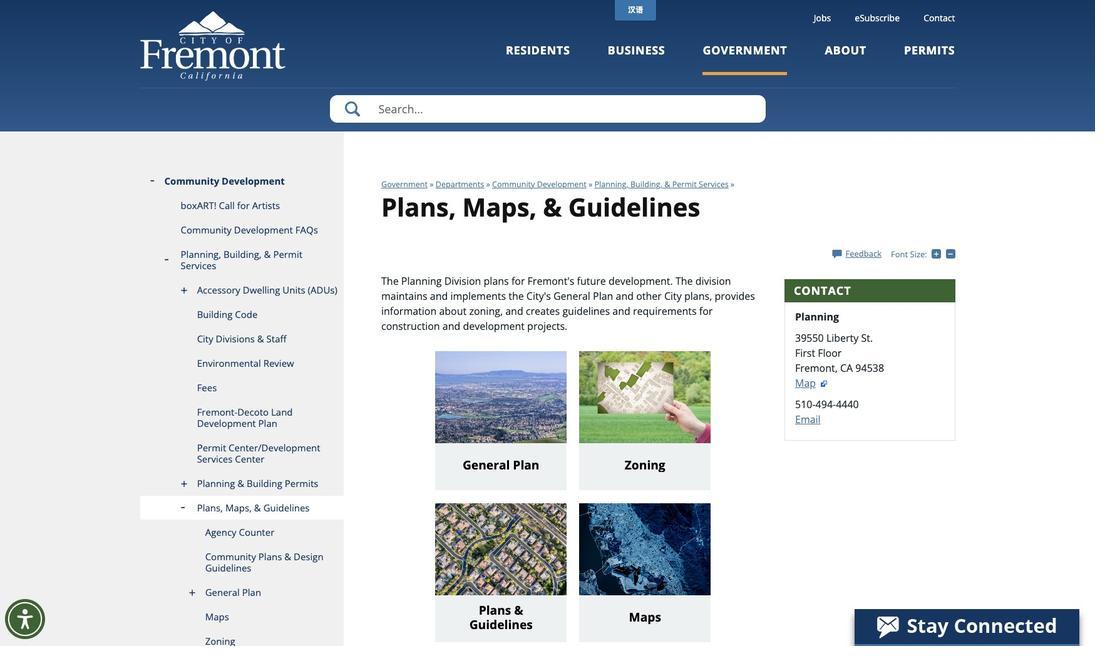 Task type: vqa. For each thing, say whether or not it's contained in the screenshot.
government related to Government » Departments » Community Development » Planning, Building, & Permit Services Plans, Maps, & Guidelines
yes



Task type: describe. For each thing, give the bounding box(es) containing it.
boxart! call for artists
[[181, 199, 280, 212]]

community development faqs
[[181, 224, 318, 236]]

artists
[[252, 199, 280, 212]]

maintains
[[381, 289, 428, 303]]

0 horizontal spatial community development link
[[140, 169, 344, 194]]

land
[[271, 406, 293, 418]]

2 the from the left
[[676, 274, 693, 288]]

planning for planning
[[795, 310, 839, 324]]

2 » from the left
[[486, 179, 490, 190]]

zoning image
[[579, 351, 711, 444]]

planning for planning & building permits
[[197, 477, 235, 490]]

general plan image
[[435, 351, 567, 444]]

0 vertical spatial government link
[[703, 43, 788, 75]]

plans, maps, & guidelines link
[[140, 496, 344, 520]]

fremont-decoto land development plan link
[[140, 400, 344, 436]]

contact link
[[924, 12, 955, 24]]

residents link
[[506, 43, 570, 75]]

government for government
[[703, 43, 788, 58]]

government » departments » community development » planning, building, & permit services plans, maps, & guidelines
[[381, 179, 729, 224]]

0 vertical spatial general plan link
[[435, 351, 567, 490]]

map
[[795, 376, 816, 390]]

fees
[[197, 381, 217, 394]]

divisions
[[216, 333, 255, 345]]

units
[[283, 284, 305, 296]]

area and district plans image
[[435, 504, 567, 596]]

1 the from the left
[[381, 274, 399, 288]]

counter
[[239, 526, 275, 539]]

0 horizontal spatial city
[[197, 333, 213, 345]]

about
[[439, 304, 467, 318]]

0 horizontal spatial general
[[205, 586, 240, 599]]

projects.
[[527, 319, 568, 333]]

boxart!
[[181, 199, 216, 212]]

environmental review link
[[140, 351, 344, 376]]

& inside planning, building, & permit services
[[264, 248, 271, 261]]

fremont's
[[528, 274, 575, 288]]

jobs
[[814, 12, 831, 24]]

floor
[[818, 346, 842, 360]]

environmental review
[[197, 357, 294, 370]]

staff
[[267, 333, 287, 345]]

residents
[[506, 43, 570, 58]]

development inside government » departments » community development » planning, building, & permit services plans, maps, & guidelines
[[537, 179, 587, 190]]

services inside government » departments » community development » planning, building, & permit services plans, maps, & guidelines
[[699, 179, 729, 190]]

planning, building, & permit services
[[181, 248, 303, 272]]

construction
[[381, 319, 440, 333]]

design
[[294, 551, 324, 563]]

1 vertical spatial plans,
[[197, 502, 223, 514]]

review
[[263, 357, 294, 370]]

development.
[[609, 274, 673, 288]]

services inside planning, building, & permit services
[[181, 259, 216, 272]]

departments link
[[436, 179, 484, 190]]

liberty
[[827, 331, 859, 345]]

accessory dwelling units (adus)
[[197, 284, 338, 296]]

services inside permit center/development services center
[[197, 453, 233, 465]]

business link
[[608, 43, 665, 75]]

fremont-decoto land development plan
[[197, 406, 293, 430]]

creates
[[526, 304, 560, 318]]

implements
[[451, 289, 506, 303]]

decoto
[[237, 406, 269, 418]]

community development
[[164, 175, 285, 187]]

& inside plans, maps, & guidelines link
[[254, 502, 261, 514]]

plans inside community plans & design guidelines
[[259, 551, 282, 563]]

about
[[825, 43, 867, 58]]

94538
[[856, 361, 884, 375]]

building, inside planning, building, & permit services
[[224, 248, 262, 261]]

jobs link
[[814, 12, 831, 24]]

building code
[[197, 308, 258, 321]]

environmental
[[197, 357, 261, 370]]

510-494-4440 email
[[795, 398, 859, 427]]

center/development
[[229, 442, 320, 454]]

business
[[608, 43, 665, 58]]

other
[[636, 289, 662, 303]]

feedback link
[[833, 248, 882, 259]]

fremont-
[[197, 406, 238, 418]]

and down the
[[506, 304, 523, 318]]

0 vertical spatial building
[[197, 308, 233, 321]]

permit inside planning, building, & permit services
[[273, 248, 303, 261]]

1 vertical spatial planning, building, & permit services link
[[140, 242, 344, 278]]

accessory
[[197, 284, 240, 296]]

general plan inside columnusercontrol4 "main content"
[[463, 457, 540, 473]]

development inside community development faqs link
[[234, 224, 293, 236]]

information
[[381, 304, 437, 318]]

general inside the planning division plans for fremont's future development. the division maintains and implements the city's general plan and other city plans, provides information about zoning, and creates guidelines and requirements for construction and development projects.
[[554, 289, 591, 303]]

esubscribe link
[[855, 12, 900, 24]]

+
[[941, 248, 946, 260]]

feedback
[[846, 248, 882, 259]]

about link
[[825, 43, 867, 75]]

zoning,
[[469, 304, 503, 318]]

city divisions & staff
[[197, 333, 287, 345]]

city inside the planning division plans for fremont's future development. the division maintains and implements the city's general plan and other city plans, provides information about zoning, and creates guidelines and requirements for construction and development projects.
[[665, 289, 682, 303]]

3 » from the left
[[589, 179, 593, 190]]

39550 liberty st. first floor fremont, ca 94538 map
[[795, 331, 884, 390]]

accessory dwelling units (adus) link
[[140, 278, 344, 303]]

center
[[235, 453, 265, 465]]



Task type: locate. For each thing, give the bounding box(es) containing it.
1 vertical spatial general
[[463, 457, 510, 473]]

0 vertical spatial planning, building, & permit services link
[[595, 179, 729, 190]]

map link
[[795, 376, 829, 390]]

community down 'agency counter'
[[205, 551, 256, 563]]

division
[[444, 274, 481, 288]]

plan
[[593, 289, 613, 303], [258, 417, 277, 430], [513, 457, 540, 473], [242, 586, 261, 599]]

0 horizontal spatial building
[[197, 308, 233, 321]]

+ link
[[932, 248, 946, 260]]

0 vertical spatial general plan
[[463, 457, 540, 473]]

2 vertical spatial for
[[699, 304, 713, 318]]

1 horizontal spatial plans,
[[381, 190, 456, 224]]

guidelines inside community plans & design guidelines
[[205, 562, 251, 574]]

planning inside the planning division plans for fremont's future development. the division maintains and implements the city's general plan and other city plans, provides information about zoning, and creates guidelines and requirements for construction and development projects.
[[401, 274, 442, 288]]

building code link
[[140, 303, 344, 327]]

government link
[[703, 43, 788, 75], [381, 179, 428, 190]]

1 horizontal spatial government link
[[703, 43, 788, 75]]

0 horizontal spatial permit
[[197, 442, 226, 454]]

community development faqs link
[[140, 218, 344, 242]]

permits inside planning & building permits link
[[285, 477, 318, 490]]

and right guidelines
[[613, 304, 631, 318]]

2 vertical spatial permit
[[197, 442, 226, 454]]

0 horizontal spatial planning, building, & permit services link
[[140, 242, 344, 278]]

plans down counter at left bottom
[[259, 551, 282, 563]]

first
[[795, 346, 816, 360]]

permits link
[[904, 43, 955, 75]]

plans, inside government » departments » community development » planning, building, & permit services plans, maps, & guidelines
[[381, 190, 456, 224]]

1 vertical spatial city
[[197, 333, 213, 345]]

contact up 39550
[[794, 283, 851, 298]]

1 vertical spatial government link
[[381, 179, 428, 190]]

permit center/development services center
[[197, 442, 320, 465]]

1 vertical spatial permit
[[273, 248, 303, 261]]

future
[[577, 274, 606, 288]]

1 horizontal spatial permits
[[904, 43, 955, 58]]

maps, inside government » departments » community development » planning, building, & permit services plans, maps, & guidelines
[[463, 190, 537, 224]]

1 vertical spatial plans
[[479, 602, 511, 619]]

0 vertical spatial contact
[[924, 12, 955, 24]]

guidelines inside columnusercontrol4 "main content"
[[470, 616, 533, 633]]

guidelines inside government » departments » community development » planning, building, & permit services plans, maps, & guidelines
[[569, 190, 700, 224]]

0 vertical spatial permit
[[672, 179, 697, 190]]

community plans & design guidelines
[[205, 551, 324, 574]]

0 horizontal spatial general plan link
[[140, 581, 344, 605]]

columnusercontrol4 main content
[[375, 274, 771, 646]]

community plans & design guidelines link
[[140, 545, 344, 581]]

plans & guidelines
[[470, 602, 533, 633]]

community inside government » departments » community development » planning, building, & permit services plans, maps, & guidelines
[[492, 179, 535, 190]]

community for community development
[[164, 175, 219, 187]]

& inside planning & building permits link
[[237, 477, 244, 490]]

0 horizontal spatial »
[[430, 179, 434, 190]]

0 horizontal spatial the
[[381, 274, 399, 288]]

0 vertical spatial planning,
[[595, 179, 629, 190]]

0 horizontal spatial plans,
[[197, 502, 223, 514]]

1 vertical spatial building,
[[224, 248, 262, 261]]

font
[[891, 249, 908, 260]]

provides
[[715, 289, 755, 303]]

0 horizontal spatial planning,
[[181, 248, 221, 261]]

for down plans,
[[699, 304, 713, 318]]

and down about in the top left of the page
[[443, 319, 461, 333]]

0 vertical spatial plans,
[[381, 190, 456, 224]]

for right call
[[237, 199, 250, 212]]

city left divisions
[[197, 333, 213, 345]]

general plan link
[[435, 351, 567, 490], [140, 581, 344, 605]]

2 horizontal spatial for
[[699, 304, 713, 318]]

1 horizontal spatial for
[[512, 274, 525, 288]]

0 vertical spatial services
[[699, 179, 729, 190]]

1 horizontal spatial community development link
[[492, 179, 587, 190]]

0 horizontal spatial permits
[[285, 477, 318, 490]]

1 horizontal spatial »
[[486, 179, 490, 190]]

& inside city divisions & staff link
[[257, 333, 264, 345]]

plans,
[[381, 190, 456, 224], [197, 502, 223, 514]]

plan inside the planning division plans for fremont's future development. the division maintains and implements the city's general plan and other city plans, provides information about zoning, and creates guidelines and requirements for construction and development projects.
[[593, 289, 613, 303]]

ca
[[841, 361, 853, 375]]

permit inside permit center/development services center
[[197, 442, 226, 454]]

0 horizontal spatial contact
[[794, 283, 851, 298]]

-
[[955, 248, 958, 260]]

0 horizontal spatial maps,
[[225, 502, 252, 514]]

1 vertical spatial permits
[[285, 477, 318, 490]]

plan inside fremont-decoto land development plan
[[258, 417, 277, 430]]

1 horizontal spatial planning
[[401, 274, 442, 288]]

size:
[[910, 249, 927, 260]]

510-
[[795, 398, 816, 412]]

for up the
[[512, 274, 525, 288]]

0 vertical spatial plans
[[259, 551, 282, 563]]

2 vertical spatial general
[[205, 586, 240, 599]]

development inside fremont-decoto land development plan
[[197, 417, 256, 430]]

permit inside government » departments » community development » planning, building, & permit services plans, maps, & guidelines
[[672, 179, 697, 190]]

planning up maintains
[[401, 274, 442, 288]]

1 vertical spatial contact
[[794, 283, 851, 298]]

1 » from the left
[[430, 179, 434, 190]]

and up about in the top left of the page
[[430, 289, 448, 303]]

services
[[699, 179, 729, 190], [181, 259, 216, 272], [197, 453, 233, 465]]

1 horizontal spatial general
[[463, 457, 510, 473]]

planning & building permits
[[197, 477, 318, 490]]

1 horizontal spatial permit
[[273, 248, 303, 261]]

community right departments
[[492, 179, 535, 190]]

0 vertical spatial city
[[665, 289, 682, 303]]

0 vertical spatial general
[[554, 289, 591, 303]]

the
[[509, 289, 524, 303]]

plans & guidelines link
[[435, 504, 567, 643]]

permits down contact link on the right
[[904, 43, 955, 58]]

2 horizontal spatial »
[[589, 179, 593, 190]]

boxart! call for artists link
[[140, 194, 344, 218]]

and
[[430, 289, 448, 303], [616, 289, 634, 303], [506, 304, 523, 318], [613, 304, 631, 318], [443, 319, 461, 333]]

0 horizontal spatial plans
[[259, 551, 282, 563]]

community up boxart!
[[164, 175, 219, 187]]

maps link for 'plans & guidelines' link
[[579, 504, 711, 643]]

0 horizontal spatial building,
[[224, 248, 262, 261]]

- link
[[946, 248, 958, 260]]

permits down center/development
[[285, 477, 318, 490]]

1 vertical spatial building
[[247, 477, 282, 490]]

0 vertical spatial planning
[[401, 274, 442, 288]]

1 horizontal spatial city
[[665, 289, 682, 303]]

2 vertical spatial planning
[[197, 477, 235, 490]]

building,
[[631, 179, 663, 190], [224, 248, 262, 261]]

0 horizontal spatial planning
[[197, 477, 235, 490]]

1 vertical spatial maps,
[[225, 502, 252, 514]]

494-
[[816, 398, 836, 412]]

community for community plans & design guidelines
[[205, 551, 256, 563]]

maps inside columnusercontrol4 "main content"
[[629, 609, 661, 626]]

1 horizontal spatial government
[[703, 43, 788, 58]]

1 horizontal spatial building,
[[631, 179, 663, 190]]

font size:
[[891, 249, 927, 260]]

zoning
[[625, 457, 666, 473]]

city's
[[527, 289, 551, 303]]

0 horizontal spatial for
[[237, 199, 250, 212]]

plans down area and district plans image
[[479, 602, 511, 619]]

planning, inside government » departments » community development » planning, building, & permit services plans, maps, & guidelines
[[595, 179, 629, 190]]

0 vertical spatial permits
[[904, 43, 955, 58]]

departments
[[436, 179, 484, 190]]

code
[[235, 308, 258, 321]]

maps link for general plan link to the bottom
[[140, 605, 344, 629]]

0 vertical spatial for
[[237, 199, 250, 212]]

1 horizontal spatial maps
[[629, 609, 661, 626]]

building, inside government » departments » community development » planning, building, & permit services plans, maps, & guidelines
[[631, 179, 663, 190]]

development
[[463, 319, 525, 333]]

1 vertical spatial general plan link
[[140, 581, 344, 605]]

1 horizontal spatial maps link
[[579, 504, 711, 643]]

agency
[[205, 526, 237, 539]]

email link
[[795, 413, 821, 427]]

contact
[[924, 12, 955, 24], [794, 283, 851, 298]]

0 vertical spatial maps,
[[463, 190, 537, 224]]

1 vertical spatial for
[[512, 274, 525, 288]]

planning, building, & permit services link
[[595, 179, 729, 190], [140, 242, 344, 278]]

st.
[[861, 331, 873, 345]]

guidelines
[[563, 304, 610, 318]]

»
[[430, 179, 434, 190], [486, 179, 490, 190], [589, 179, 593, 190]]

& inside plans & guidelines
[[514, 602, 523, 619]]

& inside community plans & design guidelines
[[284, 551, 291, 563]]

call
[[219, 199, 235, 212]]

plans, maps, & guidelines
[[197, 502, 310, 514]]

plans,
[[685, 289, 712, 303]]

planning up plans, maps, & guidelines link
[[197, 477, 235, 490]]

2 horizontal spatial permit
[[672, 179, 697, 190]]

community for community development faqs
[[181, 224, 232, 236]]

1 vertical spatial planning,
[[181, 248, 221, 261]]

community
[[164, 175, 219, 187], [492, 179, 535, 190], [181, 224, 232, 236], [205, 551, 256, 563]]

requirements
[[633, 304, 697, 318]]

zoning link
[[579, 351, 711, 490]]

city up requirements
[[665, 289, 682, 303]]

1 vertical spatial government
[[381, 179, 428, 190]]

maps link
[[579, 504, 711, 643], [140, 605, 344, 629]]

esubscribe
[[855, 12, 900, 24]]

agency counter link
[[140, 520, 344, 545]]

contact up permits link
[[924, 12, 955, 24]]

division
[[696, 274, 731, 288]]

dwelling
[[243, 284, 280, 296]]

agency counter
[[205, 526, 275, 539]]

the up plans,
[[676, 274, 693, 288]]

permit
[[672, 179, 697, 190], [273, 248, 303, 261], [197, 442, 226, 454]]

permit center/development services center link
[[140, 436, 344, 472]]

1 horizontal spatial planning, building, & permit services link
[[595, 179, 729, 190]]

government for government » departments » community development » planning, building, & permit services plans, maps, & guidelines
[[381, 179, 428, 190]]

building up plans, maps, & guidelines
[[247, 477, 282, 490]]

1 vertical spatial services
[[181, 259, 216, 272]]

building down accessory
[[197, 308, 233, 321]]

email
[[795, 413, 821, 427]]

1 horizontal spatial plans
[[479, 602, 511, 619]]

maps,
[[463, 190, 537, 224], [225, 502, 252, 514]]

0 vertical spatial government
[[703, 43, 788, 58]]

(adus)
[[308, 284, 338, 296]]

the planning division plans for fremont's future development. the division maintains and implements the city's general plan and other city plans, provides information about zoning, and creates guidelines and requirements for construction and development projects.
[[381, 274, 755, 333]]

0 horizontal spatial maps
[[205, 611, 229, 623]]

permits
[[904, 43, 955, 58], [285, 477, 318, 490]]

2 horizontal spatial planning
[[795, 310, 839, 324]]

0 horizontal spatial government
[[381, 179, 428, 190]]

and down development.
[[616, 289, 634, 303]]

planning, inside planning, building, & permit services
[[181, 248, 221, 261]]

the up maintains
[[381, 274, 399, 288]]

1 horizontal spatial the
[[676, 274, 693, 288]]

stay connected image
[[855, 609, 1079, 644]]

2 horizontal spatial general
[[554, 289, 591, 303]]

font size: link
[[891, 249, 927, 260]]

1 horizontal spatial contact
[[924, 12, 955, 24]]

&
[[665, 179, 670, 190], [543, 190, 562, 224], [264, 248, 271, 261], [257, 333, 264, 345], [237, 477, 244, 490], [254, 502, 261, 514], [284, 551, 291, 563], [514, 602, 523, 619]]

city divisions & staff link
[[140, 327, 344, 351]]

0 horizontal spatial government link
[[381, 179, 428, 190]]

1 horizontal spatial building
[[247, 477, 282, 490]]

0 vertical spatial building,
[[631, 179, 663, 190]]

Search text field
[[330, 95, 766, 123]]

plans inside plans & guidelines
[[479, 602, 511, 619]]

plans
[[259, 551, 282, 563], [479, 602, 511, 619]]

1 horizontal spatial general plan
[[463, 457, 540, 473]]

community inside community plans & design guidelines
[[205, 551, 256, 563]]

government inside government » departments » community development » planning, building, & permit services plans, maps, & guidelines
[[381, 179, 428, 190]]

map image
[[579, 504, 711, 596]]

community down boxart!
[[181, 224, 232, 236]]

1 vertical spatial planning
[[795, 310, 839, 324]]

1 horizontal spatial general plan link
[[435, 351, 567, 490]]

0 horizontal spatial general plan
[[205, 586, 261, 599]]

0 horizontal spatial maps link
[[140, 605, 344, 629]]

planning,
[[595, 179, 629, 190], [181, 248, 221, 261]]

faqs
[[295, 224, 318, 236]]

1 horizontal spatial planning,
[[595, 179, 629, 190]]

2 vertical spatial services
[[197, 453, 233, 465]]

1 vertical spatial general plan
[[205, 586, 261, 599]]

1 horizontal spatial maps,
[[463, 190, 537, 224]]

planning up 39550
[[795, 310, 839, 324]]



